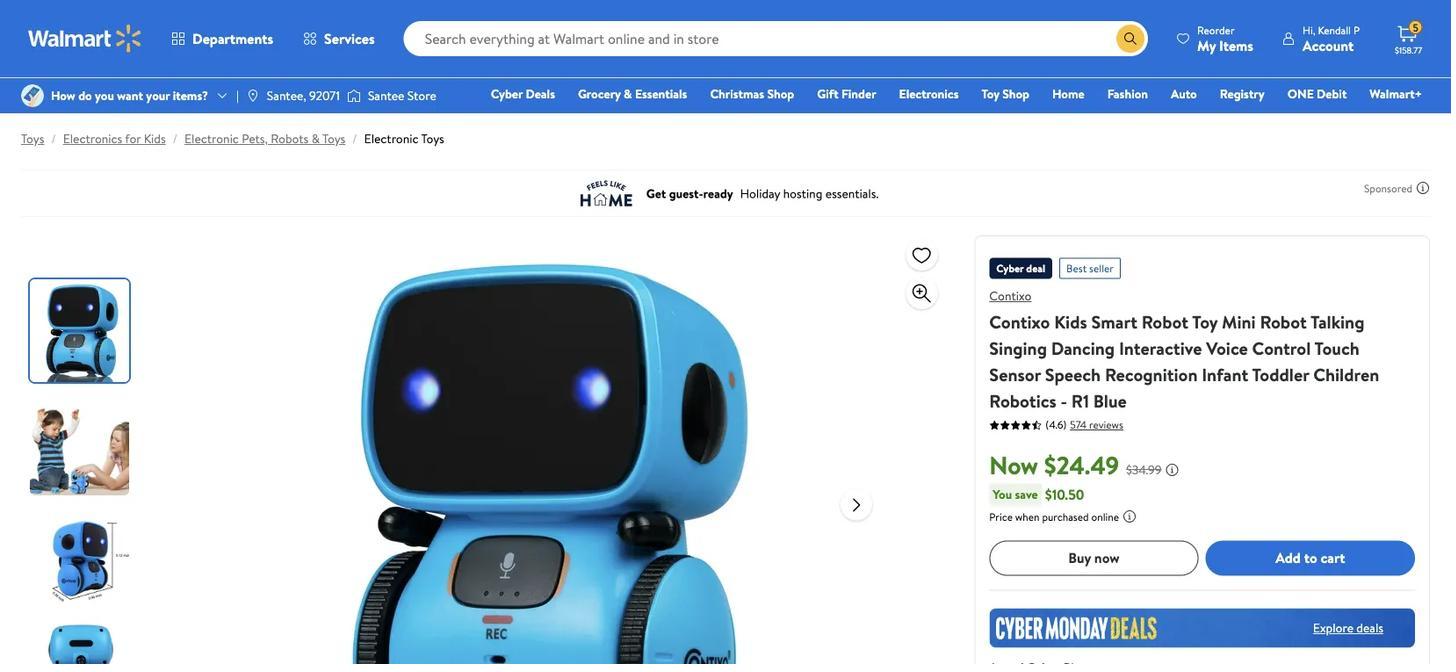Task type: describe. For each thing, give the bounding box(es) containing it.
$158.77
[[1395, 44, 1423, 56]]

-
[[1061, 388, 1067, 413]]

auto link
[[1163, 84, 1205, 103]]

services button
[[288, 18, 390, 60]]

touch
[[1315, 336, 1360, 360]]

singing
[[990, 336, 1047, 360]]

reviews
[[1090, 417, 1124, 432]]

cart
[[1321, 548, 1346, 568]]

kids inside contixo contixo kids smart robot toy mini robot talking singing dancing interactive voice control touch sensor speech recognition infant toddler children robotics - r1 blue
[[1055, 309, 1088, 334]]

save
[[1015, 486, 1038, 503]]

you
[[95, 87, 114, 104]]

deals
[[526, 85, 555, 102]]

grocery & essentials link
[[570, 84, 695, 103]]

0 horizontal spatial &
[[312, 130, 320, 147]]

0 horizontal spatial toy
[[982, 85, 1000, 102]]

contixo contixo kids smart robot toy mini robot talking singing dancing interactive voice control touch sensor speech recognition infant toddler children robotics - r1 blue
[[990, 287, 1380, 413]]

debit
[[1317, 85, 1347, 102]]

finder
[[842, 85, 877, 102]]

robotics
[[990, 388, 1057, 413]]

price
[[990, 509, 1013, 524]]

$24.49
[[1044, 448, 1119, 482]]

voice
[[1207, 336, 1248, 360]]

to
[[1304, 548, 1318, 568]]

toy shop
[[982, 85, 1030, 102]]

grocery
[[578, 85, 621, 102]]

& inside grocery & essentials link
[[624, 85, 632, 102]]

your
[[146, 87, 170, 104]]

electronic pets, robots & toys link
[[184, 130, 346, 147]]

registry link
[[1212, 84, 1273, 103]]

pets,
[[242, 130, 268, 147]]

toy inside contixo contixo kids smart robot toy mini robot talking singing dancing interactive voice control touch sensor speech recognition infant toddler children robotics - r1 blue
[[1193, 309, 1218, 334]]

infant
[[1202, 362, 1249, 387]]

r1
[[1072, 388, 1089, 413]]

next media item image
[[846, 494, 867, 515]]

gift
[[817, 85, 839, 102]]

cyber monday deals image
[[990, 608, 1415, 648]]

deal
[[1027, 261, 1046, 276]]

Walmart Site-Wide search field
[[404, 21, 1148, 56]]

92071
[[309, 87, 340, 104]]

sensor
[[990, 362, 1041, 387]]

electronics for kids link
[[63, 130, 166, 147]]

one debit link
[[1280, 84, 1355, 103]]

toy shop link
[[974, 84, 1038, 103]]

1 electronic from the left
[[184, 130, 239, 147]]

reorder
[[1198, 22, 1235, 37]]

store
[[408, 87, 436, 104]]

walmart+ link
[[1362, 84, 1430, 103]]

contixo link
[[990, 287, 1032, 304]]

toys / electronics for kids / electronic pets, robots & toys / electronic toys
[[21, 130, 444, 147]]

cyber deal
[[997, 261, 1046, 276]]

cyber for cyber deals
[[491, 85, 523, 102]]

services
[[324, 29, 375, 48]]

best seller
[[1067, 261, 1114, 276]]

christmas shop
[[710, 85, 794, 102]]

1 contixo from the top
[[990, 287, 1032, 304]]

you save $10.50
[[993, 485, 1085, 504]]

departments
[[192, 29, 273, 48]]

buy now button
[[990, 541, 1199, 576]]

1 robot from the left
[[1142, 309, 1189, 334]]

hi, kendall p account
[[1303, 22, 1360, 55]]

grocery & essentials
[[578, 85, 687, 102]]

walmart image
[[28, 25, 142, 53]]

speech
[[1045, 362, 1101, 387]]

auto
[[1171, 85, 1197, 102]]

1 / from the left
[[51, 130, 56, 147]]

dancing
[[1051, 336, 1115, 360]]

search icon image
[[1124, 32, 1138, 46]]

essentials
[[635, 85, 687, 102]]

interactive
[[1119, 336, 1202, 360]]

add
[[1276, 548, 1301, 568]]

cyber deals link
[[483, 84, 563, 103]]

explore deals link
[[1306, 612, 1391, 644]]

account
[[1303, 36, 1354, 55]]

departments button
[[156, 18, 288, 60]]

explore deals
[[1313, 619, 1384, 637]]

buy
[[1069, 548, 1091, 568]]

children
[[1314, 362, 1380, 387]]

kendall
[[1318, 22, 1351, 37]]

contixo kids smart robot toy mini robot talking singing dancing interactive voice control touch sensor speech recognition infant toddler children robotics - r1 blue - image 1 of 5 image
[[30, 279, 133, 382]]

registry
[[1220, 85, 1265, 102]]

mini
[[1222, 309, 1256, 334]]

explore
[[1313, 619, 1354, 637]]

1 toys from the left
[[21, 130, 44, 147]]

how do you want your items?
[[51, 87, 208, 104]]

when
[[1016, 509, 1040, 524]]



Task type: locate. For each thing, give the bounding box(es) containing it.
add to cart button
[[1206, 541, 1415, 576]]

toy left mini
[[1193, 309, 1218, 334]]

5
[[1413, 20, 1419, 35]]

 image for santee, 92071
[[246, 89, 260, 103]]

my
[[1198, 36, 1216, 55]]

santee store
[[368, 87, 436, 104]]

toddler
[[1252, 362, 1310, 387]]

best
[[1067, 261, 1087, 276]]

0 horizontal spatial cyber
[[491, 85, 523, 102]]

1 vertical spatial contixo
[[990, 309, 1050, 334]]

2 / from the left
[[173, 130, 177, 147]]

items
[[1220, 36, 1254, 55]]

|
[[236, 87, 239, 104]]

reorder my items
[[1198, 22, 1254, 55]]

0 horizontal spatial /
[[51, 130, 56, 147]]

buy now
[[1069, 548, 1120, 568]]

2 shop from the left
[[1003, 85, 1030, 102]]

electronics
[[899, 85, 959, 102], [63, 130, 122, 147]]

ad disclaimer and feedback for skylinedisplayad image
[[1416, 181, 1430, 195]]

toys down 92071
[[322, 130, 346, 147]]

574 reviews link
[[1067, 417, 1124, 432]]

deals
[[1357, 619, 1384, 637]]

2 electronic from the left
[[364, 130, 419, 147]]

now
[[1095, 548, 1120, 568]]

574
[[1070, 417, 1087, 432]]

1 horizontal spatial cyber
[[997, 261, 1024, 276]]

1 horizontal spatial toy
[[1193, 309, 1218, 334]]

you
[[993, 486, 1012, 503]]

contixo kids smart robot toy mini robot talking singing dancing interactive voice control touch sensor speech recognition infant toddler children robotics - r1 blue - image 3 of 5 image
[[30, 506, 133, 609]]

toys
[[21, 130, 44, 147], [322, 130, 346, 147], [421, 130, 444, 147]]

0 horizontal spatial electronic
[[184, 130, 239, 147]]

santee, 92071
[[267, 87, 340, 104]]

shop for toy shop
[[1003, 85, 1030, 102]]

Search search field
[[404, 21, 1148, 56]]

fashion
[[1108, 85, 1148, 102]]

shop right christmas
[[767, 85, 794, 102]]

0 vertical spatial toy
[[982, 85, 1000, 102]]

0 horizontal spatial robot
[[1142, 309, 1189, 334]]

walmart+
[[1370, 85, 1423, 102]]

kids right 'for'
[[144, 130, 166, 147]]

toys down store
[[421, 130, 444, 147]]

one
[[1288, 85, 1314, 102]]

contixo kids smart robot toy mini robot talking singing dancing interactive voice control touch sensor speech recognition infant toddler children robotics - r1 blue image
[[265, 235, 827, 664]]

/ right toys link
[[51, 130, 56, 147]]

now
[[990, 448, 1039, 482]]

0 vertical spatial electronics
[[899, 85, 959, 102]]

hi,
[[1303, 22, 1316, 37]]

0 vertical spatial kids
[[144, 130, 166, 147]]

3 toys from the left
[[421, 130, 444, 147]]

1 horizontal spatial  image
[[347, 87, 361, 105]]

contixo kids smart robot toy mini robot talking singing dancing interactive voice control touch sensor speech recognition infant toddler children robotics - r1 blue - image 4 of 5 image
[[30, 619, 133, 664]]

purchased
[[1042, 509, 1089, 524]]

1 vertical spatial &
[[312, 130, 320, 147]]

now $24.49
[[990, 448, 1119, 482]]

2 horizontal spatial /
[[353, 130, 357, 147]]

robot
[[1142, 309, 1189, 334], [1260, 309, 1307, 334]]

0 horizontal spatial  image
[[246, 89, 260, 103]]

santee,
[[267, 87, 306, 104]]

1 horizontal spatial robot
[[1260, 309, 1307, 334]]

for
[[125, 130, 141, 147]]

2 horizontal spatial toys
[[421, 130, 444, 147]]

2 contixo from the top
[[990, 309, 1050, 334]]

electronic toys link
[[364, 130, 444, 147]]

$10.50
[[1045, 485, 1085, 504]]

seller
[[1090, 261, 1114, 276]]

2 robot from the left
[[1260, 309, 1307, 334]]

 image
[[347, 87, 361, 105], [246, 89, 260, 103]]

0 horizontal spatial kids
[[144, 130, 166, 147]]

gift finder link
[[809, 84, 884, 103]]

3 / from the left
[[353, 130, 357, 147]]

electronic
[[184, 130, 239, 147], [364, 130, 419, 147]]

1 shop from the left
[[767, 85, 794, 102]]

 image for santee store
[[347, 87, 361, 105]]

p
[[1354, 22, 1360, 37]]

home link
[[1045, 84, 1093, 103]]

1 horizontal spatial /
[[173, 130, 177, 147]]

 image right |
[[246, 89, 260, 103]]

electronics right finder
[[899, 85, 959, 102]]

1 vertical spatial toy
[[1193, 309, 1218, 334]]

0 horizontal spatial electronics
[[63, 130, 122, 147]]

electronic left pets,
[[184, 130, 239, 147]]

(4.6) 574 reviews
[[1046, 417, 1124, 432]]

electronics left 'for'
[[63, 130, 122, 147]]

learn more about strikethrough prices image
[[1166, 462, 1180, 476]]

2 toys from the left
[[322, 130, 346, 147]]

shop left 'home' link
[[1003, 85, 1030, 102]]

 image right 92071
[[347, 87, 361, 105]]

sponsored
[[1365, 181, 1413, 195]]

toys link
[[21, 130, 44, 147]]

home
[[1053, 85, 1085, 102]]

0 vertical spatial cyber
[[491, 85, 523, 102]]

1 vertical spatial cyber
[[997, 261, 1024, 276]]

gift finder
[[817, 85, 877, 102]]

add to cart
[[1276, 548, 1346, 568]]

electronics link
[[891, 84, 967, 103]]

cyber left deal at the top right of the page
[[997, 261, 1024, 276]]

cyber
[[491, 85, 523, 102], [997, 261, 1024, 276]]

shop
[[767, 85, 794, 102], [1003, 85, 1030, 102]]

want
[[117, 87, 143, 104]]

add to favorites list, contixo kids smart robot toy mini robot talking singing dancing interactive voice control touch sensor speech recognition infant toddler children robotics - r1 blue image
[[911, 244, 933, 266]]

& right "grocery"
[[624, 85, 632, 102]]

legal information image
[[1123, 509, 1137, 523]]

1 horizontal spatial kids
[[1055, 309, 1088, 334]]

christmas
[[710, 85, 764, 102]]

robots
[[271, 130, 309, 147]]

1 horizontal spatial &
[[624, 85, 632, 102]]

talking
[[1311, 309, 1365, 334]]

control
[[1253, 336, 1311, 360]]

contixo kids smart robot toy mini robot talking singing dancing interactive voice control touch sensor speech recognition infant toddler children robotics - r1 blue - image 2 of 5 image
[[30, 393, 133, 496]]

1 horizontal spatial electronics
[[899, 85, 959, 102]]

toys left electronics for kids link
[[21, 130, 44, 147]]

robot up interactive
[[1142, 309, 1189, 334]]

0 vertical spatial &
[[624, 85, 632, 102]]

toy right electronics link
[[982, 85, 1000, 102]]

santee
[[368, 87, 405, 104]]

contixo down cyber deal
[[990, 287, 1032, 304]]

1 horizontal spatial toys
[[322, 130, 346, 147]]

christmas shop link
[[702, 84, 802, 103]]

cyber inside cyber deals link
[[491, 85, 523, 102]]

/ right 'for'
[[173, 130, 177, 147]]

kids
[[144, 130, 166, 147], [1055, 309, 1088, 334]]

1 horizontal spatial electronic
[[364, 130, 419, 147]]

do
[[78, 87, 92, 104]]

& right robots
[[312, 130, 320, 147]]

1 vertical spatial kids
[[1055, 309, 1088, 334]]

recognition
[[1105, 362, 1198, 387]]

 image
[[21, 84, 44, 107]]

0 horizontal spatial shop
[[767, 85, 794, 102]]

smart
[[1092, 309, 1138, 334]]

cyber deals
[[491, 85, 555, 102]]

kids up dancing
[[1055, 309, 1088, 334]]

1 vertical spatial electronics
[[63, 130, 122, 147]]

robot up control
[[1260, 309, 1307, 334]]

cyber left "deals"
[[491, 85, 523, 102]]

/ left electronic toys link
[[353, 130, 357, 147]]

fashion link
[[1100, 84, 1156, 103]]

&
[[624, 85, 632, 102], [312, 130, 320, 147]]

shop for christmas shop
[[767, 85, 794, 102]]

online
[[1092, 509, 1119, 524]]

cyber for cyber deal
[[997, 261, 1024, 276]]

blue
[[1094, 388, 1127, 413]]

(4.6)
[[1046, 417, 1067, 432]]

$34.99
[[1126, 461, 1162, 478]]

0 vertical spatial contixo
[[990, 287, 1032, 304]]

contixo up singing
[[990, 309, 1050, 334]]

items?
[[173, 87, 208, 104]]

how
[[51, 87, 75, 104]]

0 horizontal spatial toys
[[21, 130, 44, 147]]

zoom image modal image
[[911, 283, 933, 304]]

1 horizontal spatial shop
[[1003, 85, 1030, 102]]

electronic down santee
[[364, 130, 419, 147]]



Task type: vqa. For each thing, say whether or not it's contained in the screenshot.
first Shop More LINK from left
no



